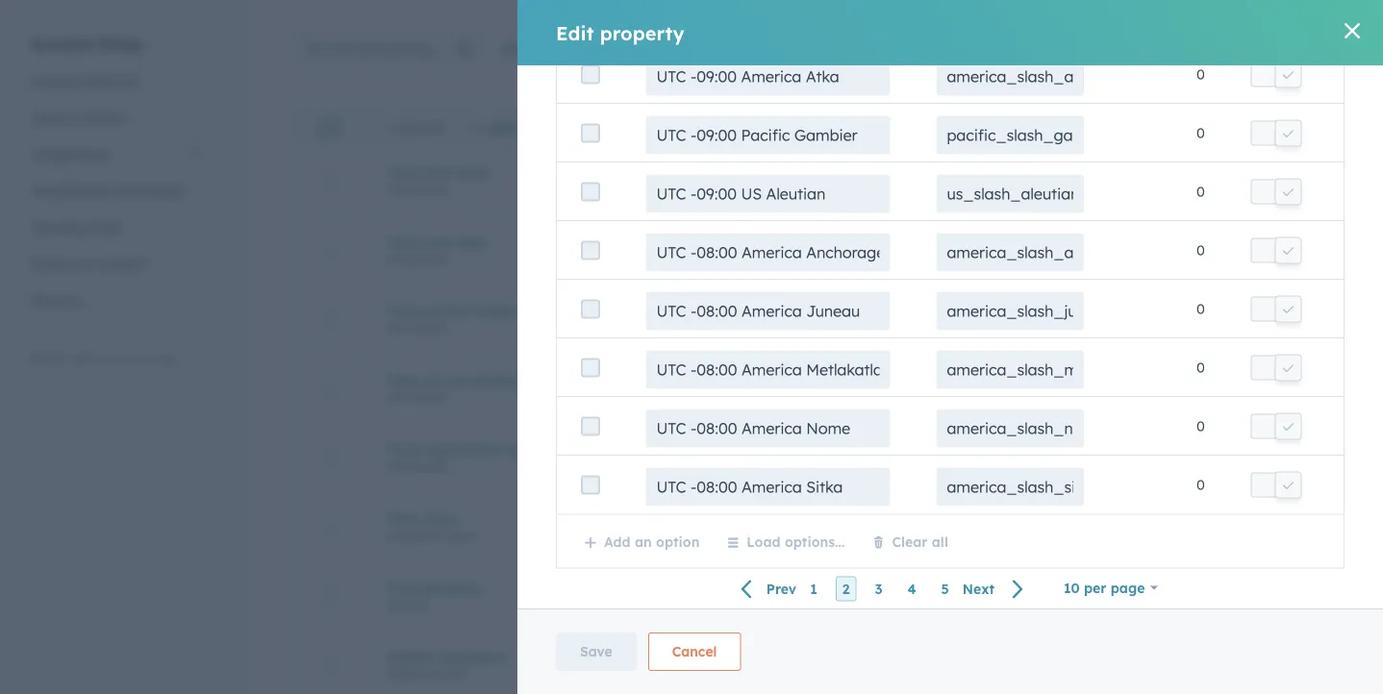 Task type: describe. For each thing, give the bounding box(es) containing it.
account for account setup
[[31, 34, 93, 53]]

all groups
[[500, 39, 568, 56]]

security link
[[19, 282, 215, 319]]

time of first session date picker
[[386, 303, 526, 336]]

all users
[[737, 40, 793, 57]]

users & teams link
[[19, 100, 215, 136]]

all field types button
[[594, 29, 724, 67]]

all for all groups
[[500, 39, 517, 56]]

number
[[386, 598, 431, 613]]

revenue
[[424, 580, 481, 597]]

web analytics history for time last seen
[[768, 242, 904, 259]]

time registration email was sent button
[[386, 441, 722, 458]]

hubspot for time registration email was sent
[[1026, 450, 1082, 467]]

users inside users & teams link
[[31, 109, 66, 126]]

time registration email was sent date picker
[[386, 441, 607, 474]]

dropdown
[[386, 529, 443, 543]]

picker inside time first seen date picker
[[416, 183, 449, 197]]

email
[[507, 441, 544, 458]]

time zone dropdown select
[[386, 511, 477, 543]]

archive button
[[596, 119, 667, 135]]

defaults
[[86, 73, 139, 89]]

time zone button
[[386, 511, 722, 527]]

web for time first seen
[[768, 173, 797, 190]]

last inside time of last session date picker
[[441, 372, 470, 389]]

web for time of first session
[[768, 311, 797, 328]]

marketplace downloads
[[31, 182, 184, 199]]

account defaults link
[[19, 63, 215, 100]]

create property
[[1234, 42, 1321, 56]]

picker inside the time last seen date picker
[[416, 252, 449, 266]]

teams inside account setup element
[[84, 109, 124, 126]]

integrations button
[[19, 136, 215, 173]]

time for time zone
[[386, 511, 420, 527]]

all users button
[[724, 29, 819, 69]]

time of first session button
[[386, 303, 722, 320]]

first inside time of first session date picker
[[441, 303, 472, 320]]

assign users & teams button
[[686, 119, 860, 135]]

history for time of last session
[[861, 381, 904, 398]]

account setup element
[[19, 33, 215, 319]]

date inside time of first session date picker
[[386, 321, 413, 336]]

select
[[446, 529, 477, 543]]

account setup
[[31, 34, 142, 53]]

all groups button
[[488, 29, 594, 67]]

time of last session date picker
[[386, 372, 525, 405]]

zone
[[424, 511, 457, 527]]

username
[[437, 649, 506, 666]]

was
[[548, 441, 575, 458]]

0 for time last seen
[[1305, 242, 1313, 259]]

history for time last seen
[[861, 242, 904, 259]]

contact information for time zone
[[768, 519, 897, 536]]

time last seen date picker
[[386, 234, 489, 266]]

hubspot for time first seen
[[1026, 173, 1082, 190]]

seen for time last seen
[[456, 234, 489, 250]]

line
[[424, 667, 442, 682]]

deal information
[[768, 589, 876, 605]]

deal
[[768, 589, 797, 605]]

tracking code
[[31, 219, 121, 236]]

field
[[628, 39, 658, 56]]

time for time of last session
[[386, 372, 420, 389]]

registration
[[424, 441, 503, 458]]

to
[[518, 119, 532, 135]]

seen for time first seen
[[458, 164, 491, 181]]

all field types
[[607, 39, 699, 56]]

of for first
[[424, 303, 437, 320]]

downloads
[[113, 182, 184, 199]]

selected
[[399, 120, 444, 135]]

twitter username single-line text
[[386, 649, 506, 682]]

assign users & teams
[[686, 119, 833, 135]]

marketplace
[[31, 182, 110, 199]]

create property button
[[1218, 34, 1337, 64]]

first inside time first seen date picker
[[424, 164, 454, 181]]

date inside time first seen date picker
[[386, 183, 413, 197]]

security
[[31, 292, 82, 309]]

sent
[[579, 441, 607, 458]]

total revenue button
[[386, 580, 722, 597]]

time for time registration email was sent
[[386, 441, 420, 458]]

all for all users
[[737, 40, 754, 57]]

time of last session button
[[386, 372, 722, 389]]

groups
[[521, 39, 568, 56]]

total
[[386, 580, 420, 597]]



Task type: vqa. For each thing, say whether or not it's contained in the screenshot.
Web for Time of Last Session
yes



Task type: locate. For each thing, give the bounding box(es) containing it.
session for time of last session
[[474, 372, 525, 389]]

web
[[768, 173, 797, 190], [768, 242, 797, 259], [768, 311, 797, 328], [768, 381, 797, 398]]

users
[[758, 40, 793, 57]]

4 history from the top
[[861, 381, 904, 398]]

0 vertical spatial account
[[31, 34, 93, 53]]

time down time first seen date picker
[[386, 234, 420, 250]]

last
[[424, 234, 452, 250], [441, 372, 470, 389]]

2 web from the top
[[768, 242, 797, 259]]

1 horizontal spatial teams
[[790, 119, 833, 135]]

2 horizontal spatial &
[[775, 119, 786, 135]]

2 history from the top
[[861, 242, 904, 259]]

1 horizontal spatial &
[[81, 255, 91, 272]]

picker inside time of last session date picker
[[416, 390, 449, 405]]

6 time from the top
[[386, 511, 420, 527]]

time down the time last seen date picker
[[386, 303, 420, 320]]

2 hubspot from the top
[[1026, 242, 1082, 259]]

1 0 from the top
[[1305, 173, 1313, 190]]

date inside time registration email was sent date picker
[[386, 460, 413, 474]]

1 vertical spatial account
[[31, 73, 83, 89]]

users
[[31, 109, 66, 126], [734, 119, 771, 135]]

first down the time last seen date picker
[[441, 303, 472, 320]]

time inside time first seen date picker
[[386, 164, 420, 181]]

& for teams
[[70, 109, 80, 126]]

2 of from the top
[[424, 372, 437, 389]]

1 of from the top
[[424, 303, 437, 320]]

web for time last seen
[[768, 242, 797, 259]]

seen inside time first seen date picker
[[458, 164, 491, 181]]

types
[[662, 39, 699, 56]]

history for time first seen
[[861, 173, 904, 190]]

1 web from the top
[[768, 173, 797, 190]]

time for time first seen
[[386, 164, 420, 181]]

2 vertical spatial information
[[801, 589, 876, 605]]

contact information
[[768, 450, 897, 467], [768, 519, 897, 536]]

6 hubspot from the top
[[1026, 589, 1082, 605]]

web analytics history for time of first session
[[768, 311, 904, 328]]

session inside time of first session date picker
[[476, 303, 526, 320]]

time left registration
[[386, 441, 420, 458]]

picker up time of first session date picker
[[416, 252, 449, 266]]

0 vertical spatial contact
[[768, 450, 819, 467]]

analytics for time of first session
[[801, 311, 857, 328]]

0 for time of first session
[[1305, 311, 1313, 328]]

time inside time registration email was sent date picker
[[386, 441, 420, 458]]

text
[[446, 667, 467, 682]]

1 vertical spatial first
[[441, 303, 472, 320]]

management
[[73, 352, 175, 371]]

4 time from the top
[[386, 372, 420, 389]]

4 0 from the top
[[1305, 381, 1313, 398]]

1 horizontal spatial users
[[734, 119, 771, 135]]

setup
[[98, 34, 142, 53]]

assign
[[686, 119, 730, 135]]

3 selected
[[390, 120, 444, 135]]

last down time first seen date picker
[[424, 234, 452, 250]]

1 analytics from the top
[[801, 173, 857, 190]]

picker down registration
[[416, 460, 449, 474]]

1 picker from the top
[[416, 183, 449, 197]]

1 vertical spatial last
[[441, 372, 470, 389]]

4 web analytics history from the top
[[768, 381, 904, 398]]

session up the email
[[474, 372, 525, 389]]

seen down time first seen date picker
[[456, 234, 489, 250]]

privacy & consent
[[31, 255, 146, 272]]

time for time of first session
[[386, 303, 420, 320]]

3 date from the top
[[386, 321, 413, 336]]

consent
[[95, 255, 146, 272]]

picker up registration
[[416, 390, 449, 405]]

2 horizontal spatial all
[[737, 40, 754, 57]]

3
[[390, 120, 396, 135]]

& right privacy
[[81, 255, 91, 272]]

1 vertical spatial session
[[474, 372, 525, 389]]

time first seen button
[[386, 164, 722, 181]]

hubspot for time of first session
[[1026, 311, 1082, 328]]

single-
[[386, 667, 424, 682]]

time up dropdown
[[386, 511, 420, 527]]

0 vertical spatial of
[[424, 303, 437, 320]]

& right assign
[[775, 119, 786, 135]]

1 history from the top
[[861, 173, 904, 190]]

seen inside the time last seen date picker
[[456, 234, 489, 250]]

users & teams
[[31, 109, 124, 126]]

twitter username button
[[386, 649, 722, 666]]

total revenue number
[[386, 580, 481, 613]]

0 for time first seen
[[1305, 173, 1313, 190]]

2 time from the top
[[386, 234, 420, 250]]

teams down users
[[790, 119, 833, 135]]

session down the time last seen button
[[476, 303, 526, 320]]

users right assign
[[734, 119, 771, 135]]

time inside time of last session date picker
[[386, 372, 420, 389]]

history
[[861, 173, 904, 190], [861, 242, 904, 259], [861, 311, 904, 328], [861, 381, 904, 398]]

3 hubspot from the top
[[1026, 311, 1082, 328]]

session inside time of last session date picker
[[474, 372, 525, 389]]

property
[[1274, 42, 1321, 56]]

1 time from the top
[[386, 164, 420, 181]]

first down selected
[[424, 164, 454, 181]]

date
[[386, 183, 413, 197], [386, 252, 413, 266], [386, 321, 413, 336], [386, 390, 413, 405], [386, 460, 413, 474]]

users up integrations
[[31, 109, 66, 126]]

history for time of first session
[[861, 311, 904, 328]]

0 horizontal spatial users
[[31, 109, 66, 126]]

analytics for time first seen
[[801, 173, 857, 190]]

3 history from the top
[[861, 311, 904, 328]]

time down 3
[[386, 164, 420, 181]]

teams
[[84, 109, 124, 126], [790, 119, 833, 135]]

1 vertical spatial information
[[823, 519, 897, 536]]

marketplace downloads link
[[19, 173, 215, 209]]

time for time last seen
[[386, 234, 420, 250]]

first
[[424, 164, 454, 181], [441, 303, 472, 320]]

web for time of last session
[[768, 381, 797, 398]]

1 horizontal spatial all
[[607, 39, 624, 56]]

2 date from the top
[[386, 252, 413, 266]]

last down time of first session date picker
[[441, 372, 470, 389]]

time inside time of first session date picker
[[386, 303, 420, 320]]

of inside time of last session date picker
[[424, 372, 437, 389]]

3 web from the top
[[768, 311, 797, 328]]

account for account defaults
[[31, 73, 83, 89]]

account
[[31, 34, 93, 53], [31, 73, 83, 89]]

hubspot
[[1026, 173, 1082, 190], [1026, 242, 1082, 259], [1026, 311, 1082, 328], [1026, 381, 1082, 398], [1026, 450, 1082, 467], [1026, 589, 1082, 605]]

analytics for time of last session
[[801, 381, 857, 398]]

5 date from the top
[[386, 460, 413, 474]]

date inside time of last session date picker
[[386, 390, 413, 405]]

of down time of first session date picker
[[424, 372, 437, 389]]

contact for time registration email was sent
[[768, 450, 819, 467]]

0 vertical spatial information
[[823, 450, 897, 467]]

0 vertical spatial contact information
[[768, 450, 897, 467]]

1 vertical spatial of
[[424, 372, 437, 389]]

account inside "link"
[[31, 73, 83, 89]]

0
[[1305, 173, 1313, 190], [1305, 242, 1313, 259], [1305, 311, 1313, 328], [1305, 381, 1313, 398], [1305, 450, 1313, 467]]

date inside the time last seen date picker
[[386, 252, 413, 266]]

5 picker from the top
[[416, 460, 449, 474]]

1 hubspot from the top
[[1026, 173, 1082, 190]]

session
[[476, 303, 526, 320], [474, 372, 525, 389]]

1 vertical spatial seen
[[456, 234, 489, 250]]

0 vertical spatial seen
[[458, 164, 491, 181]]

add
[[488, 119, 514, 135]]

twitter
[[386, 649, 433, 666]]

create
[[1234, 42, 1271, 56]]

of for last
[[424, 372, 437, 389]]

1 vertical spatial contact information
[[768, 519, 897, 536]]

time inside the time last seen date picker
[[386, 234, 420, 250]]

code
[[88, 219, 121, 236]]

4 date from the top
[[386, 390, 413, 405]]

time inside time zone dropdown select
[[386, 511, 420, 527]]

picker inside time registration email was sent date picker
[[416, 460, 449, 474]]

group
[[536, 119, 577, 135]]

0 horizontal spatial &
[[70, 109, 80, 126]]

all for all field types
[[607, 39, 624, 56]]

web analytics history for time first seen
[[768, 173, 904, 190]]

tracking
[[31, 219, 84, 236]]

0 vertical spatial last
[[424, 234, 452, 250]]

3 web analytics history from the top
[[768, 311, 904, 328]]

information
[[823, 450, 897, 467], [823, 519, 897, 536], [801, 589, 876, 605]]

2 web analytics history from the top
[[768, 242, 904, 259]]

all
[[500, 39, 517, 56], [607, 39, 624, 56], [737, 40, 754, 57]]

& for consent
[[81, 255, 91, 272]]

of down the time last seen date picker
[[424, 303, 437, 320]]

time first seen date picker
[[386, 164, 491, 197]]

teams down 'defaults'
[[84, 109, 124, 126]]

4 hubspot from the top
[[1026, 381, 1082, 398]]

all left groups at the top of the page
[[500, 39, 517, 56]]

5 time from the top
[[386, 441, 420, 458]]

archive
[[616, 119, 667, 135]]

information for select
[[823, 519, 897, 536]]

data management
[[31, 352, 175, 371]]

4 analytics from the top
[[801, 381, 857, 398]]

& up integrations
[[70, 109, 80, 126]]

integrations
[[31, 146, 109, 163]]

5 0 from the top
[[1305, 450, 1313, 467]]

hubspot for time last seen
[[1026, 242, 1082, 259]]

2 contact from the top
[[768, 519, 819, 536]]

all left users
[[737, 40, 754, 57]]

all left field
[[607, 39, 624, 56]]

contact information for time registration email was sent
[[768, 450, 897, 467]]

2 account from the top
[[31, 73, 83, 89]]

4 picker from the top
[[416, 390, 449, 405]]

0 vertical spatial first
[[424, 164, 454, 181]]

&
[[70, 109, 80, 126], [775, 119, 786, 135], [81, 255, 91, 272]]

0 horizontal spatial teams
[[84, 109, 124, 126]]

1 web analytics history from the top
[[768, 173, 904, 190]]

seen down add
[[458, 164, 491, 181]]

3 0 from the top
[[1305, 311, 1313, 328]]

data
[[31, 352, 69, 371]]

seen
[[458, 164, 491, 181], [456, 234, 489, 250]]

privacy & consent link
[[19, 246, 215, 282]]

privacy
[[31, 255, 77, 272]]

contact for time zone
[[768, 519, 819, 536]]

1 contact information from the top
[[768, 450, 897, 467]]

of inside time of first session date picker
[[424, 303, 437, 320]]

hubspot for time of last session
[[1026, 381, 1082, 398]]

hubspot for total revenue
[[1026, 589, 1082, 605]]

0 for time registration email was sent
[[1305, 450, 1313, 467]]

0 vertical spatial session
[[476, 303, 526, 320]]

picker up time of last session date picker
[[416, 321, 449, 336]]

5 hubspot from the top
[[1026, 450, 1082, 467]]

session for time of first session
[[476, 303, 526, 320]]

2 picker from the top
[[416, 252, 449, 266]]

2 0 from the top
[[1305, 242, 1313, 259]]

add to group
[[488, 119, 577, 135]]

3 picker from the top
[[416, 321, 449, 336]]

picker up the time last seen date picker
[[416, 183, 449, 197]]

analytics
[[801, 173, 857, 190], [801, 242, 857, 259], [801, 311, 857, 328], [801, 381, 857, 398]]

account up account defaults
[[31, 34, 93, 53]]

time
[[386, 164, 420, 181], [386, 234, 420, 250], [386, 303, 420, 320], [386, 372, 420, 389], [386, 441, 420, 458], [386, 511, 420, 527]]

Search search field
[[295, 29, 488, 67]]

last inside the time last seen date picker
[[424, 234, 452, 250]]

0 horizontal spatial all
[[500, 39, 517, 56]]

1 vertical spatial contact
[[768, 519, 819, 536]]

4 web from the top
[[768, 381, 797, 398]]

picker
[[416, 183, 449, 197], [416, 252, 449, 266], [416, 321, 449, 336], [416, 390, 449, 405], [416, 460, 449, 474]]

contact
[[768, 450, 819, 467], [768, 519, 819, 536]]

3 analytics from the top
[[801, 311, 857, 328]]

1 date from the top
[[386, 183, 413, 197]]

of
[[424, 303, 437, 320], [424, 372, 437, 389]]

account defaults
[[31, 73, 139, 89]]

picker inside time of first session date picker
[[416, 321, 449, 336]]

tracking code link
[[19, 209, 215, 246]]

information for was
[[823, 450, 897, 467]]

3 time from the top
[[386, 303, 420, 320]]

2 contact information from the top
[[768, 519, 897, 536]]

1 contact from the top
[[768, 450, 819, 467]]

web analytics history for time of last session
[[768, 381, 904, 398]]

analytics for time last seen
[[801, 242, 857, 259]]

time last seen button
[[386, 234, 722, 250]]

all inside 'popup button'
[[500, 39, 517, 56]]

add to group button
[[467, 119, 577, 135]]

1 account from the top
[[31, 34, 93, 53]]

time down time of first session date picker
[[386, 372, 420, 389]]

2 analytics from the top
[[801, 242, 857, 259]]

account up users & teams
[[31, 73, 83, 89]]

0 for time of last session
[[1305, 381, 1313, 398]]



